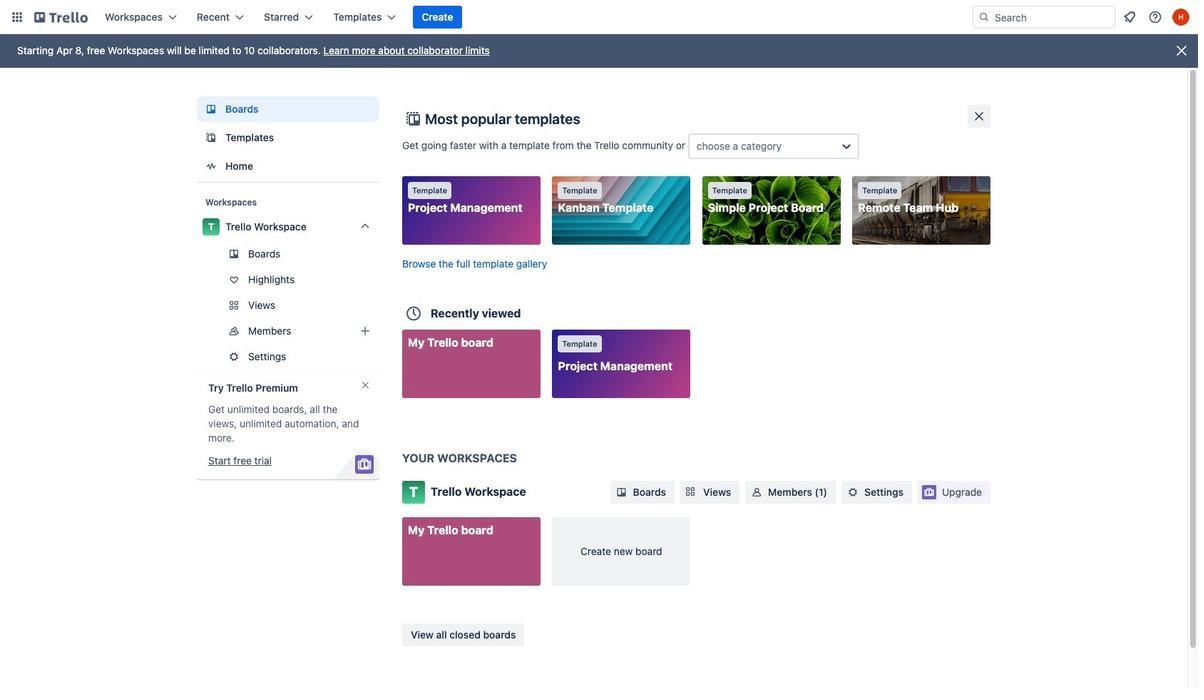 Task type: locate. For each thing, give the bounding box(es) containing it.
add image
[[357, 323, 374, 340]]

1 sm image from the left
[[615, 485, 629, 499]]

howard (howard38800628) image
[[1173, 9, 1190, 26]]

sm image
[[615, 485, 629, 499], [750, 485, 764, 499]]

primary element
[[0, 0, 1199, 34]]

Search field
[[990, 7, 1115, 27]]

template board image
[[203, 129, 220, 146]]

open information menu image
[[1149, 10, 1163, 24]]

sm image
[[846, 485, 861, 499]]

2 sm image from the left
[[750, 485, 764, 499]]

1 horizontal spatial sm image
[[750, 485, 764, 499]]

back to home image
[[34, 6, 88, 29]]

0 horizontal spatial sm image
[[615, 485, 629, 499]]

0 notifications image
[[1122, 9, 1139, 26]]



Task type: vqa. For each thing, say whether or not it's contained in the screenshot.
2nd sm image from the left
yes



Task type: describe. For each thing, give the bounding box(es) containing it.
search image
[[979, 11, 990, 23]]

board image
[[203, 101, 220, 118]]

home image
[[203, 158, 220, 175]]



